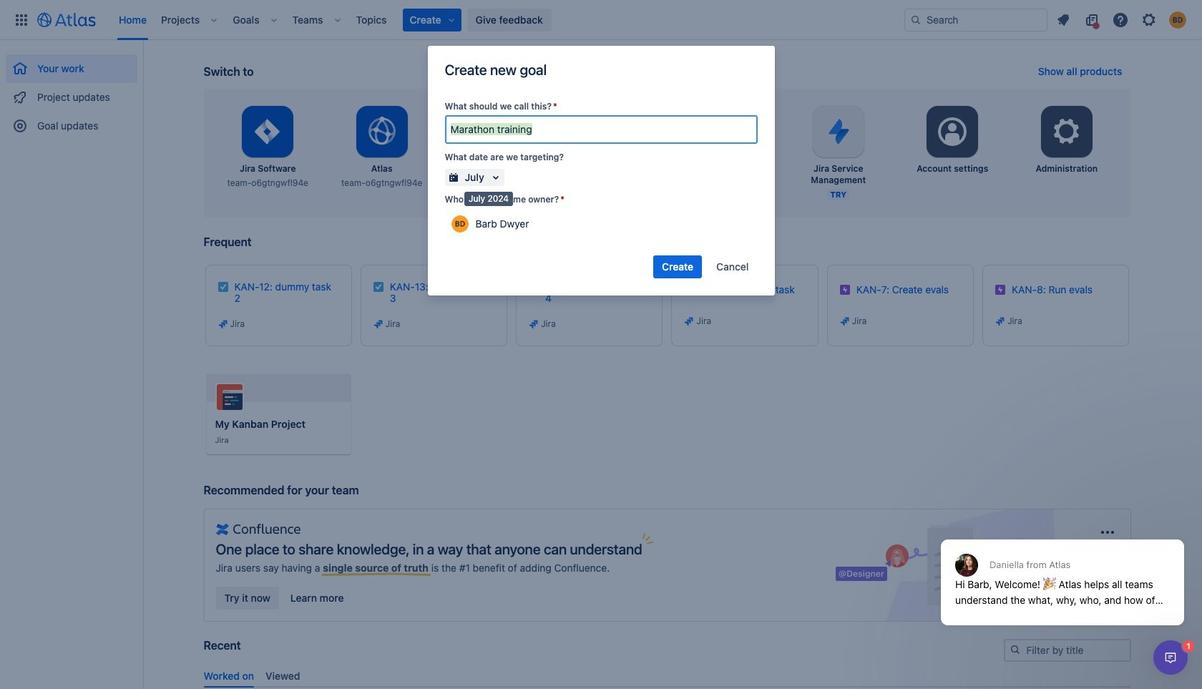 Task type: locate. For each thing, give the bounding box(es) containing it.
Filter by title field
[[1005, 641, 1130, 661]]

dialog
[[934, 505, 1192, 636], [1154, 641, 1188, 675]]

settings image
[[936, 115, 970, 149], [1050, 115, 1084, 149]]

cross-flow recommendation banner element
[[204, 483, 1131, 639]]

None search field
[[905, 8, 1048, 31]]

jira image
[[684, 316, 695, 327], [839, 316, 851, 327], [995, 316, 1006, 327], [373, 319, 384, 330], [373, 319, 384, 330], [528, 319, 540, 330]]

confluence image
[[216, 521, 301, 538], [216, 521, 301, 538]]

tab list
[[198, 664, 1137, 688]]

jira image
[[684, 316, 695, 327], [839, 316, 851, 327], [995, 316, 1006, 327], [217, 319, 229, 330], [217, 319, 229, 330], [528, 319, 540, 330]]

top element
[[9, 0, 905, 40]]

tooltip
[[465, 192, 513, 206]]

2 settings image from the left
[[1050, 115, 1084, 149]]

search image
[[1010, 644, 1021, 656]]

None field
[[446, 117, 756, 142]]

0 horizontal spatial settings image
[[936, 115, 970, 149]]

1 vertical spatial dialog
[[1154, 641, 1188, 675]]

group
[[6, 40, 137, 145]]

banner
[[0, 0, 1202, 40]]

help image
[[1112, 11, 1129, 28]]

1 horizontal spatial settings image
[[1050, 115, 1084, 149]]

1 settings image from the left
[[936, 115, 970, 149]]



Task type: describe. For each thing, give the bounding box(es) containing it.
search image
[[910, 14, 922, 25]]

0 vertical spatial dialog
[[934, 505, 1192, 636]]

Search field
[[905, 8, 1048, 31]]



Task type: vqa. For each thing, say whether or not it's contained in the screenshot.
Add link icon
no



